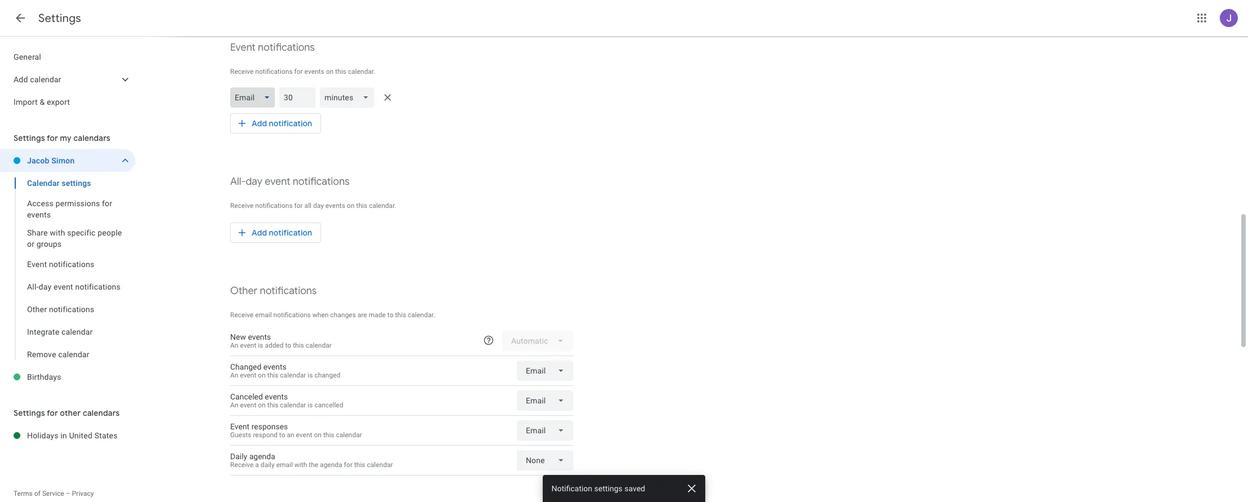 Task type: describe. For each thing, give the bounding box(es) containing it.
settings for my calendars tree
[[0, 150, 135, 389]]

states
[[94, 432, 118, 441]]

share
[[27, 229, 48, 238]]

jacob simon tree item
[[0, 150, 135, 172]]

service
[[42, 491, 64, 498]]

–
[[66, 491, 70, 498]]

holidays in united states tree item
[[0, 425, 135, 448]]

1 vertical spatial day
[[313, 202, 324, 210]]

responses
[[252, 423, 288, 432]]

access
[[27, 199, 54, 208]]

import
[[14, 98, 38, 107]]

calendar inside new events an event is added to this calendar
[[306, 342, 332, 350]]

add notification for second add notification button from the bottom
[[252, 119, 312, 129]]

event inside canceled events an event on this calendar is cancelled
[[240, 402, 256, 410]]

an for new events
[[230, 342, 238, 350]]

holidays in united states
[[27, 432, 118, 441]]

jacob
[[27, 156, 49, 165]]

jacob simon
[[27, 156, 75, 165]]

daily
[[261, 462, 275, 470]]

event responses guests respond to an event on this calendar
[[230, 423, 362, 440]]

email inside daily agenda receive a daily email with the agenda for this calendar
[[276, 462, 293, 470]]

events inside 'changed events an event on this calendar is changed'
[[263, 363, 287, 372]]

notification for second add notification button from the bottom
[[269, 119, 312, 129]]

for up the minutes in advance for notification number field
[[294, 68, 303, 76]]

for left all
[[294, 202, 303, 210]]

guests
[[230, 432, 251, 440]]

on inside event responses guests respond to an event on this calendar
[[314, 432, 322, 440]]

on for changed
[[258, 372, 266, 380]]

0 vertical spatial to
[[388, 312, 394, 319]]

0 vertical spatial other notifications
[[230, 285, 317, 298]]

1 vertical spatial calendar.
[[369, 202, 396, 210]]

for left my at the top
[[47, 133, 58, 143]]

events inside access permissions for events
[[27, 211, 51, 220]]

remove
[[27, 351, 56, 360]]

is inside new events an event is added to this calendar
[[258, 342, 263, 350]]

calendar inside daily agenda receive a daily email with the agenda for this calendar
[[367, 462, 393, 470]]

the
[[309, 462, 318, 470]]

all- inside group
[[27, 283, 39, 292]]

respond
[[253, 432, 278, 440]]

settings for settings for my calendars
[[14, 133, 45, 143]]

calendar inside 'changed events an event on this calendar is changed'
[[280, 372, 306, 380]]

add notification for 2nd add notification button from the top of the page
[[252, 228, 312, 238]]

receive for all-
[[230, 202, 254, 210]]

notification for 2nd add notification button from the top of the page
[[269, 228, 312, 238]]

group containing calendar settings
[[0, 172, 135, 366]]

this inside daily agenda receive a daily email with the agenda for this calendar
[[354, 462, 365, 470]]

settings for calendar
[[62, 179, 91, 188]]

privacy link
[[72, 491, 94, 498]]

this inside new events an event is added to this calendar
[[293, 342, 304, 350]]

receive for other
[[230, 312, 254, 319]]

changed events an event on this calendar is changed
[[230, 363, 341, 380]]

add inside tree
[[14, 75, 28, 84]]

event inside settings for my calendars tree
[[54, 283, 73, 292]]

&
[[40, 98, 45, 107]]

all-day event notifications inside group
[[27, 283, 121, 292]]

event inside event responses guests respond to an event on this calendar
[[230, 423, 250, 432]]

to inside event responses guests respond to an event on this calendar
[[279, 432, 285, 440]]

receive for event
[[230, 68, 254, 76]]

events inside new events an event is added to this calendar
[[248, 333, 271, 342]]

event inside group
[[27, 260, 47, 269]]

groups
[[37, 240, 62, 249]]

add for 2nd add notification button from the top of the page
[[252, 228, 267, 238]]

with inside daily agenda receive a daily email with the agenda for this calendar
[[295, 462, 307, 470]]

canceled events an event on this calendar is cancelled
[[230, 393, 343, 410]]

receive email notifications when changes are made to this calendar.
[[230, 312, 435, 319]]

privacy
[[72, 491, 94, 498]]

1 add notification button from the top
[[230, 110, 321, 137]]

canceled
[[230, 393, 263, 402]]

of
[[34, 491, 40, 498]]

made
[[369, 312, 386, 319]]

to inside new events an event is added to this calendar
[[285, 342, 291, 350]]

daily agenda receive a daily email with the agenda for this calendar
[[230, 453, 393, 470]]

for left other
[[47, 409, 58, 419]]

when
[[313, 312, 329, 319]]

receive inside daily agenda receive a daily email with the agenda for this calendar
[[230, 462, 254, 470]]

notification
[[552, 485, 593, 494]]

on for canceled
[[258, 402, 266, 410]]

people
[[98, 229, 122, 238]]



Task type: locate. For each thing, give the bounding box(es) containing it.
day
[[246, 176, 262, 189], [313, 202, 324, 210], [39, 283, 52, 292]]

group
[[0, 172, 135, 366]]

settings for my calendars
[[14, 133, 110, 143]]

2 vertical spatial calendar.
[[408, 312, 435, 319]]

2 horizontal spatial day
[[313, 202, 324, 210]]

birthdays link
[[27, 366, 135, 389]]

events down access
[[27, 211, 51, 220]]

0 vertical spatial add
[[14, 75, 28, 84]]

for inside daily agenda receive a daily email with the agenda for this calendar
[[344, 462, 353, 470]]

1 horizontal spatial all-day event notifications
[[230, 176, 350, 189]]

events down 'changed events an event on this calendar is changed'
[[265, 393, 288, 402]]

is left changed
[[308, 372, 313, 380]]

receive notifications for all day events on this calendar.
[[230, 202, 396, 210]]

add notification button
[[230, 110, 321, 137], [230, 220, 321, 247]]

calendars for settings for my calendars
[[74, 133, 110, 143]]

1 vertical spatial is
[[308, 372, 313, 380]]

1 horizontal spatial agenda
[[320, 462, 342, 470]]

4 receive from the top
[[230, 462, 254, 470]]

other notifications up the integrate calendar
[[27, 305, 94, 314]]

settings for other calendars
[[14, 409, 120, 419]]

all-day event notifications up the integrate calendar
[[27, 283, 121, 292]]

1 an from the top
[[230, 342, 238, 350]]

in
[[61, 432, 67, 441]]

3 an from the top
[[230, 402, 238, 410]]

a
[[255, 462, 259, 470]]

add notification down the minutes in advance for notification number field
[[252, 119, 312, 129]]

permissions
[[56, 199, 100, 208]]

settings for settings
[[38, 11, 81, 25]]

0 horizontal spatial settings
[[62, 179, 91, 188]]

2 vertical spatial an
[[230, 402, 238, 410]]

an up guests in the bottom of the page
[[230, 402, 238, 410]]

1 vertical spatial event notifications
[[27, 260, 94, 269]]

2 vertical spatial add
[[252, 228, 267, 238]]

1 vertical spatial email
[[276, 462, 293, 470]]

2 vertical spatial day
[[39, 283, 52, 292]]

1 vertical spatial with
[[295, 462, 307, 470]]

settings left saved
[[595, 485, 623, 494]]

go back image
[[14, 11, 27, 25]]

0 horizontal spatial other notifications
[[27, 305, 94, 314]]

this
[[335, 68, 346, 76], [356, 202, 367, 210], [395, 312, 406, 319], [293, 342, 304, 350], [267, 372, 279, 380], [267, 402, 279, 410], [323, 432, 334, 440], [354, 462, 365, 470]]

agenda down respond
[[249, 453, 275, 462]]

0 horizontal spatial day
[[39, 283, 52, 292]]

1 vertical spatial add
[[252, 119, 267, 129]]

1 horizontal spatial other notifications
[[230, 285, 317, 298]]

events right all
[[326, 202, 345, 210]]

0 vertical spatial email
[[255, 312, 272, 319]]

1 horizontal spatial with
[[295, 462, 307, 470]]

share with specific people or groups
[[27, 229, 122, 249]]

None field
[[230, 87, 280, 108], [320, 87, 379, 108], [517, 361, 574, 382], [517, 391, 574, 412], [517, 421, 574, 441], [517, 451, 574, 471], [230, 87, 280, 108], [320, 87, 379, 108], [517, 361, 574, 382], [517, 391, 574, 412], [517, 421, 574, 441], [517, 451, 574, 471]]

3 receive from the top
[[230, 312, 254, 319]]

settings for notification
[[595, 485, 623, 494]]

day inside group
[[39, 283, 52, 292]]

all
[[305, 202, 312, 210]]

add notification
[[252, 119, 312, 129], [252, 228, 312, 238]]

event right an
[[296, 432, 312, 440]]

events right new
[[248, 333, 271, 342]]

event notifications
[[230, 41, 315, 54], [27, 260, 94, 269]]

birthdays tree item
[[0, 366, 135, 389]]

on
[[326, 68, 334, 76], [347, 202, 355, 210], [258, 372, 266, 380], [258, 402, 266, 410], [314, 432, 322, 440]]

events
[[305, 68, 324, 76], [326, 202, 345, 210], [27, 211, 51, 220], [248, 333, 271, 342], [263, 363, 287, 372], [265, 393, 288, 402]]

1 horizontal spatial other
[[230, 285, 258, 298]]

1 vertical spatial add notification
[[252, 228, 312, 238]]

agenda
[[249, 453, 275, 462], [320, 462, 342, 470]]

an
[[230, 342, 238, 350], [230, 372, 238, 380], [230, 402, 238, 410]]

1 horizontal spatial day
[[246, 176, 262, 189]]

general
[[14, 52, 41, 62]]

with
[[50, 229, 65, 238], [295, 462, 307, 470]]

is for changed events
[[308, 372, 313, 380]]

event up canceled
[[240, 372, 256, 380]]

0 vertical spatial is
[[258, 342, 263, 350]]

0 vertical spatial calendars
[[74, 133, 110, 143]]

0 vertical spatial event
[[230, 41, 256, 54]]

calendar inside canceled events an event on this calendar is cancelled
[[280, 402, 306, 410]]

is for canceled events
[[308, 402, 313, 410]]

1 vertical spatial settings
[[14, 133, 45, 143]]

for right the permissions
[[102, 199, 112, 208]]

for right the
[[344, 462, 353, 470]]

1 add notification from the top
[[252, 119, 312, 129]]

with inside share with specific people or groups
[[50, 229, 65, 238]]

settings inside group
[[62, 179, 91, 188]]

settings heading
[[38, 11, 81, 25]]

other notifications up new events an event is added to this calendar
[[230, 285, 317, 298]]

1 receive from the top
[[230, 68, 254, 76]]

calendar
[[27, 179, 60, 188]]

tree containing general
[[0, 46, 135, 113]]

add notification button down all
[[230, 220, 321, 247]]

add
[[14, 75, 28, 84], [252, 119, 267, 129], [252, 228, 267, 238]]

receive
[[230, 68, 254, 76], [230, 202, 254, 210], [230, 312, 254, 319], [230, 462, 254, 470]]

to left an
[[279, 432, 285, 440]]

2 receive from the top
[[230, 202, 254, 210]]

calendars up 'states'
[[83, 409, 120, 419]]

2 vertical spatial event
[[230, 423, 250, 432]]

2 vertical spatial is
[[308, 402, 313, 410]]

0 vertical spatial with
[[50, 229, 65, 238]]

1 vertical spatial notification
[[269, 228, 312, 238]]

0 horizontal spatial agenda
[[249, 453, 275, 462]]

terms of service – privacy
[[14, 491, 94, 498]]

an inside 'changed events an event on this calendar is changed'
[[230, 372, 238, 380]]

changed
[[230, 363, 262, 372]]

integrate
[[27, 328, 59, 337]]

united
[[69, 432, 92, 441]]

specific
[[67, 229, 96, 238]]

other up integrate
[[27, 305, 47, 314]]

1 vertical spatial add notification button
[[230, 220, 321, 247]]

an inside canceled events an event on this calendar is cancelled
[[230, 402, 238, 410]]

0 horizontal spatial email
[[255, 312, 272, 319]]

notification down the minutes in advance for notification number field
[[269, 119, 312, 129]]

settings
[[62, 179, 91, 188], [595, 485, 623, 494]]

settings
[[38, 11, 81, 25], [14, 133, 45, 143], [14, 409, 45, 419]]

other
[[230, 285, 258, 298], [27, 305, 47, 314]]

0 horizontal spatial all-
[[27, 283, 39, 292]]

all-day event notifications up all
[[230, 176, 350, 189]]

1 horizontal spatial email
[[276, 462, 293, 470]]

on inside 'changed events an event on this calendar is changed'
[[258, 372, 266, 380]]

is left "added"
[[258, 342, 263, 350]]

is inside canceled events an event on this calendar is cancelled
[[308, 402, 313, 410]]

2 add notification button from the top
[[230, 220, 321, 247]]

this inside canceled events an event on this calendar is cancelled
[[267, 402, 279, 410]]

calendar inside tree
[[30, 75, 61, 84]]

calendar settings
[[27, 179, 91, 188]]

with left the
[[295, 462, 307, 470]]

receive notifications for events on this calendar.
[[230, 68, 376, 76]]

terms of service link
[[14, 491, 64, 498]]

1 vertical spatial event
[[27, 260, 47, 269]]

other up new
[[230, 285, 258, 298]]

settings for settings for other calendars
[[14, 409, 45, 419]]

0 vertical spatial add notification button
[[230, 110, 321, 137]]

1 vertical spatial all-day event notifications
[[27, 283, 121, 292]]

1 vertical spatial all-
[[27, 283, 39, 292]]

event notifications up 'receive notifications for events on this calendar.'
[[230, 41, 315, 54]]

this inside event responses guests respond to an event on this calendar
[[323, 432, 334, 440]]

event inside 'changed events an event on this calendar is changed'
[[240, 372, 256, 380]]

1 horizontal spatial settings
[[595, 485, 623, 494]]

events down "added"
[[263, 363, 287, 372]]

add calendar
[[14, 75, 61, 84]]

settings up the permissions
[[62, 179, 91, 188]]

add for second add notification button from the bottom
[[252, 119, 267, 129]]

terms
[[14, 491, 33, 498]]

new events an event is added to this calendar
[[230, 333, 332, 350]]

0 vertical spatial notification
[[269, 119, 312, 129]]

notification settings saved
[[552, 485, 646, 494]]

2 add notification from the top
[[252, 228, 312, 238]]

0 vertical spatial add notification
[[252, 119, 312, 129]]

an
[[287, 432, 294, 440]]

settings up holidays
[[14, 409, 45, 419]]

1 vertical spatial other
[[27, 305, 47, 314]]

an inside new events an event is added to this calendar
[[230, 342, 238, 350]]

integrate calendar
[[27, 328, 93, 337]]

0 vertical spatial settings
[[38, 11, 81, 25]]

event up changed
[[240, 342, 256, 350]]

an up changed
[[230, 342, 238, 350]]

changes
[[330, 312, 356, 319]]

holidays in united states link
[[27, 425, 135, 448]]

1 vertical spatial an
[[230, 372, 238, 380]]

notification down all
[[269, 228, 312, 238]]

to
[[388, 312, 394, 319], [285, 342, 291, 350], [279, 432, 285, 440]]

an for changed events
[[230, 372, 238, 380]]

to right made
[[388, 312, 394, 319]]

access permissions for events
[[27, 199, 112, 220]]

birthdays
[[27, 373, 61, 382]]

0 horizontal spatial all-day event notifications
[[27, 283, 121, 292]]

0 vertical spatial an
[[230, 342, 238, 350]]

notifications
[[258, 41, 315, 54], [255, 68, 293, 76], [293, 176, 350, 189], [255, 202, 293, 210], [49, 260, 94, 269], [75, 283, 121, 292], [260, 285, 317, 298], [49, 305, 94, 314], [274, 312, 311, 319]]

with up the groups
[[50, 229, 65, 238]]

1 horizontal spatial event notifications
[[230, 41, 315, 54]]

event
[[265, 176, 290, 189], [54, 283, 73, 292], [240, 342, 256, 350], [240, 372, 256, 380], [240, 402, 256, 410], [296, 432, 312, 440]]

remove calendar
[[27, 351, 89, 360]]

this inside 'changed events an event on this calendar is changed'
[[267, 372, 279, 380]]

for inside access permissions for events
[[102, 199, 112, 208]]

export
[[47, 98, 70, 107]]

other
[[60, 409, 81, 419]]

0 horizontal spatial other
[[27, 305, 47, 314]]

1 notification from the top
[[269, 119, 312, 129]]

event down the groups
[[54, 283, 73, 292]]

2 vertical spatial to
[[279, 432, 285, 440]]

add notification button down the minutes in advance for notification number field
[[230, 110, 321, 137]]

holidays
[[27, 432, 58, 441]]

calendars for settings for other calendars
[[83, 409, 120, 419]]

30 minutes before, as email element
[[230, 85, 574, 110]]

an for canceled events
[[230, 402, 238, 410]]

all-
[[230, 176, 246, 189], [27, 283, 39, 292]]

0 horizontal spatial event notifications
[[27, 260, 94, 269]]

2 an from the top
[[230, 372, 238, 380]]

notification
[[269, 119, 312, 129], [269, 228, 312, 238]]

for
[[294, 68, 303, 76], [47, 133, 58, 143], [102, 199, 112, 208], [294, 202, 303, 210], [47, 409, 58, 419], [344, 462, 353, 470]]

is
[[258, 342, 263, 350], [308, 372, 313, 380], [308, 402, 313, 410]]

cancelled
[[315, 402, 343, 410]]

1 vertical spatial to
[[285, 342, 291, 350]]

settings right go back icon
[[38, 11, 81, 25]]

0 horizontal spatial with
[[50, 229, 65, 238]]

are
[[358, 312, 367, 319]]

other notifications
[[230, 285, 317, 298], [27, 305, 94, 314]]

on for receive
[[326, 68, 334, 76]]

1 vertical spatial other notifications
[[27, 305, 94, 314]]

calendar.
[[348, 68, 376, 76], [369, 202, 396, 210], [408, 312, 435, 319]]

event inside event responses guests respond to an event on this calendar
[[296, 432, 312, 440]]

is left cancelled
[[308, 402, 313, 410]]

1 vertical spatial calendars
[[83, 409, 120, 419]]

added
[[265, 342, 284, 350]]

event up receive notifications for all day events on this calendar.
[[265, 176, 290, 189]]

saved
[[625, 485, 646, 494]]

calendars
[[74, 133, 110, 143], [83, 409, 120, 419]]

calendars right my at the top
[[74, 133, 110, 143]]

email up new events an event is added to this calendar
[[255, 312, 272, 319]]

on inside canceled events an event on this calendar is cancelled
[[258, 402, 266, 410]]

tree
[[0, 46, 135, 113]]

0 vertical spatial all-day event notifications
[[230, 176, 350, 189]]

event up responses
[[240, 402, 256, 410]]

0 vertical spatial calendar.
[[348, 68, 376, 76]]

0 vertical spatial event notifications
[[230, 41, 315, 54]]

settings up jacob
[[14, 133, 45, 143]]

my
[[60, 133, 72, 143]]

email
[[255, 312, 272, 319], [276, 462, 293, 470]]

event notifications down the groups
[[27, 260, 94, 269]]

0 vertical spatial all-
[[230, 176, 246, 189]]

add notification down all
[[252, 228, 312, 238]]

0 vertical spatial other
[[230, 285, 258, 298]]

other inside group
[[27, 305, 47, 314]]

events up the minutes in advance for notification number field
[[305, 68, 324, 76]]

0 vertical spatial day
[[246, 176, 262, 189]]

daily
[[230, 453, 247, 462]]

is inside 'changed events an event on this calendar is changed'
[[308, 372, 313, 380]]

an up canceled
[[230, 372, 238, 380]]

event notifications inside settings for my calendars tree
[[27, 260, 94, 269]]

other notifications inside group
[[27, 305, 94, 314]]

agenda right the
[[320, 462, 342, 470]]

events inside canceled events an event on this calendar is cancelled
[[265, 393, 288, 402]]

import & export
[[14, 98, 70, 107]]

or
[[27, 240, 35, 249]]

simon
[[51, 156, 75, 165]]

to right "added"
[[285, 342, 291, 350]]

new
[[230, 333, 246, 342]]

email right daily
[[276, 462, 293, 470]]

1 vertical spatial settings
[[595, 485, 623, 494]]

2 notification from the top
[[269, 228, 312, 238]]

0 vertical spatial settings
[[62, 179, 91, 188]]

2 vertical spatial settings
[[14, 409, 45, 419]]

event inside new events an event is added to this calendar
[[240, 342, 256, 350]]

1 horizontal spatial all-
[[230, 176, 246, 189]]

changed
[[315, 372, 341, 380]]

calendar
[[30, 75, 61, 84], [61, 328, 93, 337], [306, 342, 332, 350], [58, 351, 89, 360], [280, 372, 306, 380], [280, 402, 306, 410], [336, 432, 362, 440], [367, 462, 393, 470]]

calendar inside event responses guests respond to an event on this calendar
[[336, 432, 362, 440]]

Minutes in advance for notification number field
[[284, 87, 311, 108]]



Task type: vqa. For each thing, say whether or not it's contained in the screenshot.
"settings"
yes



